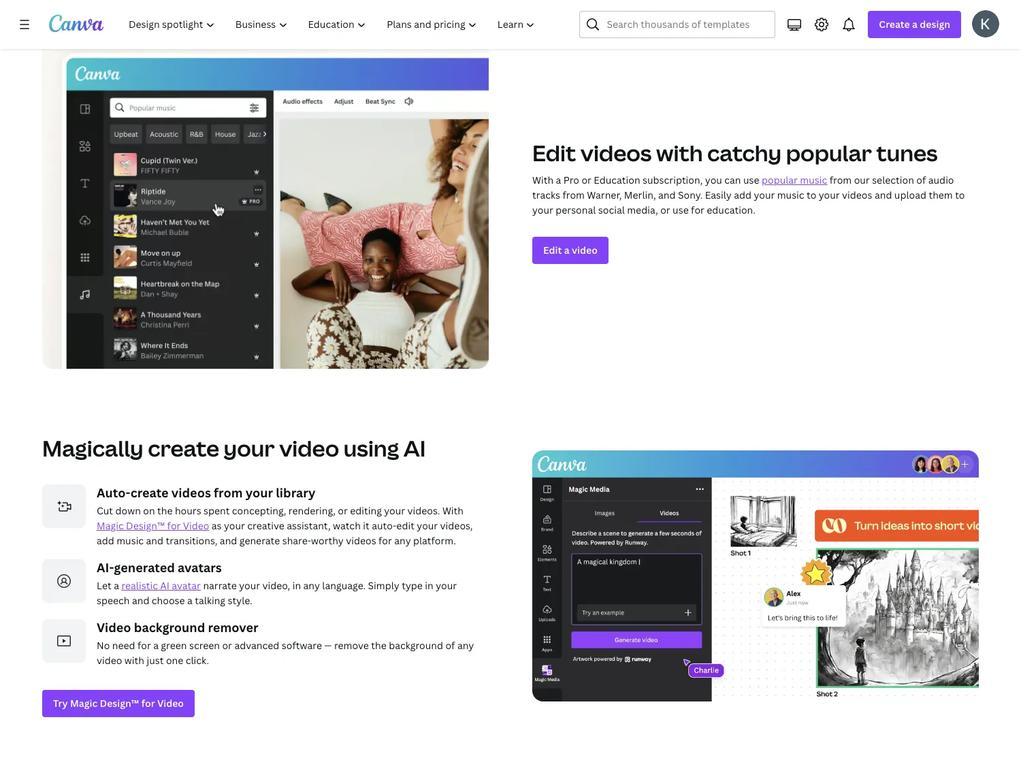 Task type: describe. For each thing, give the bounding box(es) containing it.
for inside as your creative assistant, watch it auto-edit your videos, add music and transitions, and generate share-worthy videos for any platform.
[[379, 534, 392, 547]]

sony.
[[678, 189, 703, 202]]

advanced
[[234, 639, 279, 652]]

edit for edit videos with catchy popular tunes
[[532, 138, 576, 167]]

one
[[166, 654, 183, 667]]

it
[[363, 519, 369, 532]]

1 in from the left
[[293, 579, 301, 592]]

0 vertical spatial background
[[134, 619, 205, 636]]

of inside from our selection of audio tracks from warner, merlin, and sony. easily add your music to your videos and upload them to your personal social media, or use for education.
[[917, 174, 926, 187]]

transitions,
[[166, 534, 217, 547]]

and inside narrate your video, in any language. simply type in your speech and choose a talking style.
[[132, 594, 149, 607]]

as your creative assistant, watch it auto-edit your videos, add music and transitions, and generate share-worthy videos for any platform.
[[97, 519, 473, 547]]

create a design button
[[868, 11, 961, 38]]

narrate
[[203, 579, 237, 592]]

upload
[[894, 189, 926, 202]]

Search search field
[[607, 12, 767, 37]]

magically
[[42, 434, 143, 463]]

catchy
[[707, 138, 782, 167]]

for down just
[[141, 697, 155, 710]]

talking
[[195, 594, 225, 607]]

social
[[598, 204, 625, 216]]

design
[[920, 18, 950, 31]]

with inside "cut down on the hours spent concepting, rendering, or editing your videos. with magic design™ for video"
[[442, 504, 464, 517]]

video background remover no need for a green screen or advanced software — remove the background of any video with just one click.
[[97, 619, 474, 667]]

2 vertical spatial video
[[157, 697, 184, 710]]

ai-
[[97, 560, 114, 576]]

them
[[929, 189, 953, 202]]

your inside "cut down on the hours spent concepting, rendering, or editing your videos. with magic design™ for video"
[[384, 504, 405, 517]]

0 vertical spatial popular
[[786, 138, 872, 167]]

magic inside "cut down on the hours spent concepting, rendering, or editing your videos. with magic design™ for video"
[[97, 519, 124, 532]]

video inside the video background remover no need for a green screen or advanced software — remove the background of any video with just one click.
[[97, 654, 122, 667]]

1 vertical spatial background
[[389, 639, 443, 652]]

a for create
[[912, 18, 918, 31]]

create a design
[[879, 18, 950, 31]]

0 vertical spatial use
[[743, 174, 759, 187]]

generate
[[239, 534, 280, 547]]

just
[[147, 654, 164, 667]]

worthy
[[311, 534, 344, 547]]

remove
[[334, 639, 369, 652]]

video background remover image
[[42, 619, 86, 663]]

1 vertical spatial magic
[[70, 697, 97, 710]]

media,
[[627, 204, 658, 216]]

generated
[[114, 560, 175, 576]]

language.
[[322, 579, 366, 592]]

or right pro
[[582, 174, 591, 187]]

a for let
[[114, 579, 119, 592]]

library
[[276, 485, 315, 501]]

selection
[[872, 174, 914, 187]]

videos,
[[440, 519, 473, 532]]

auto-create videos from your library
[[97, 485, 315, 501]]

editing
[[350, 504, 382, 517]]

spent
[[204, 504, 230, 517]]

or inside the video background remover no need for a green screen or advanced software — remove the background of any video with just one click.
[[222, 639, 232, 652]]

type
[[402, 579, 423, 592]]

magically create your video using ai
[[42, 434, 426, 463]]

0 vertical spatial video
[[572, 244, 598, 257]]

1 vertical spatial popular
[[762, 174, 798, 187]]

edit a video link
[[532, 237, 609, 264]]

screen
[[189, 639, 220, 652]]

auto-
[[97, 485, 130, 501]]

popular music link
[[762, 174, 827, 187]]

top level navigation element
[[120, 11, 547, 38]]

edit videos with catchy popular tunes
[[532, 138, 938, 167]]

and down selection
[[875, 189, 892, 202]]

green
[[161, 639, 187, 652]]

and down subscription,
[[658, 189, 676, 202]]

ai-generated avatars
[[97, 560, 222, 576]]

kendall parks image
[[972, 10, 999, 37]]

merlin,
[[624, 189, 656, 202]]

pro
[[563, 174, 579, 187]]

cut
[[97, 504, 113, 517]]

on
[[143, 504, 155, 517]]

with a pro or education subscription, you can use popular music
[[532, 174, 827, 187]]

personal
[[556, 204, 596, 216]]

0 horizontal spatial from
[[214, 485, 243, 501]]

our
[[854, 174, 870, 187]]

try magic design™ for video link
[[42, 690, 195, 718]]

the inside the video background remover no need for a green screen or advanced software — remove the background of any video with just one click.
[[371, 639, 386, 652]]

assistant,
[[287, 519, 331, 532]]

0 vertical spatial with
[[532, 174, 554, 187]]

2 horizontal spatial from
[[830, 174, 852, 187]]

video inside the video background remover no need for a green screen or advanced software — remove the background of any video with just one click.
[[97, 619, 131, 636]]

use inside from our selection of audio tracks from warner, merlin, and sony. easily add your music to your videos and upload them to your personal social media, or use for education.
[[673, 204, 689, 216]]

design™ inside try magic design™ for video link
[[100, 697, 139, 710]]

you
[[705, 174, 722, 187]]

avatar
[[172, 579, 201, 592]]

1 horizontal spatial video
[[279, 434, 339, 463]]

auto-
[[372, 519, 396, 532]]



Task type: locate. For each thing, give the bounding box(es) containing it.
0 vertical spatial from
[[830, 174, 852, 187]]

realistic ai avatar link
[[121, 579, 201, 592]]

add
[[734, 189, 752, 202], [97, 534, 114, 547]]

with
[[656, 138, 703, 167], [124, 654, 144, 667]]

0 vertical spatial music
[[800, 174, 827, 187]]

0 vertical spatial of
[[917, 174, 926, 187]]

1 horizontal spatial of
[[917, 174, 926, 187]]

rendering,
[[289, 504, 336, 517]]

for inside the video background remover no need for a green screen or advanced software — remove the background of any video with just one click.
[[137, 639, 151, 652]]

from
[[830, 174, 852, 187], [563, 189, 585, 202], [214, 485, 243, 501]]

need
[[112, 639, 135, 652]]

1 vertical spatial use
[[673, 204, 689, 216]]

2 horizontal spatial any
[[457, 639, 474, 652]]

popular down catchy
[[762, 174, 798, 187]]

0 horizontal spatial the
[[157, 504, 173, 517]]

edit
[[532, 138, 576, 167], [543, 244, 562, 257]]

easily
[[705, 189, 732, 202]]

for
[[691, 204, 705, 216], [167, 519, 181, 532], [379, 534, 392, 547], [137, 639, 151, 652], [141, 697, 155, 710]]

design™ down on
[[126, 519, 165, 532]]

any
[[394, 534, 411, 547], [303, 579, 320, 592], [457, 639, 474, 652]]

for down the hours
[[167, 519, 181, 532]]

design™ inside "cut down on the hours spent concepting, rendering, or editing your videos. with magic design™ for video"
[[126, 519, 165, 532]]

share-
[[282, 534, 311, 547]]

ai right using
[[403, 434, 426, 463]]

1 horizontal spatial any
[[394, 534, 411, 547]]

videos down our
[[842, 189, 872, 202]]

0 horizontal spatial to
[[807, 189, 816, 202]]

video up need
[[97, 619, 131, 636]]

watch
[[333, 519, 361, 532]]

1 vertical spatial ai
[[160, 579, 169, 592]]

music down the magic design™ for video link
[[117, 534, 144, 547]]

with up with a pro or education subscription, you can use popular music
[[656, 138, 703, 167]]

to down popular music 'link'
[[807, 189, 816, 202]]

as
[[212, 519, 222, 532]]

add up the "ai-"
[[97, 534, 114, 547]]

style.
[[228, 594, 252, 607]]

music left our
[[800, 174, 827, 187]]

1 to from the left
[[807, 189, 816, 202]]

or down "remover"
[[222, 639, 232, 652]]

a for with
[[556, 174, 561, 187]]

from left our
[[830, 174, 852, 187]]

videos inside from our selection of audio tracks from warner, merlin, and sony. easily add your music to your videos and upload them to your personal social media, or use for education.
[[842, 189, 872, 202]]

0 vertical spatial video
[[183, 519, 209, 532]]

0 vertical spatial design™
[[126, 519, 165, 532]]

click.
[[186, 654, 209, 667]]

music inside from our selection of audio tracks from warner, merlin, and sony. easily add your music to your videos and upload them to your personal social media, or use for education.
[[777, 189, 804, 202]]

1 horizontal spatial with
[[656, 138, 703, 167]]

0 vertical spatial the
[[157, 504, 173, 517]]

background down the 'type'
[[389, 639, 443, 652]]

speech
[[97, 594, 130, 607]]

video down personal
[[572, 244, 598, 257]]

software
[[282, 639, 322, 652]]

try
[[53, 697, 68, 710]]

0 vertical spatial any
[[394, 534, 411, 547]]

a up just
[[153, 639, 159, 652]]

1 vertical spatial of
[[446, 639, 455, 652]]

a left design
[[912, 18, 918, 31]]

for up just
[[137, 639, 151, 652]]

0 vertical spatial add
[[734, 189, 752, 202]]

or inside from our selection of audio tracks from warner, merlin, and sony. easily add your music to your videos and upload them to your personal social media, or use for education.
[[660, 204, 670, 216]]

in right video,
[[293, 579, 301, 592]]

2 in from the left
[[425, 579, 433, 592]]

1 vertical spatial video
[[97, 619, 131, 636]]

education.
[[707, 204, 756, 216]]

1 horizontal spatial in
[[425, 579, 433, 592]]

using
[[344, 434, 399, 463]]

0 horizontal spatial ai
[[160, 579, 169, 592]]

0 horizontal spatial add
[[97, 534, 114, 547]]

and down as
[[220, 534, 237, 547]]

the right remove
[[371, 639, 386, 652]]

video
[[183, 519, 209, 532], [97, 619, 131, 636], [157, 697, 184, 710]]

1 vertical spatial the
[[371, 639, 386, 652]]

edit a video
[[543, 244, 598, 257]]

of inside the video background remover no need for a green screen or advanced software — remove the background of any video with just one click.
[[446, 639, 455, 652]]

0 horizontal spatial in
[[293, 579, 301, 592]]

with up tracks
[[532, 174, 554, 187]]

0 vertical spatial magic
[[97, 519, 124, 532]]

and down the magic design™ for video link
[[146, 534, 163, 547]]

1 horizontal spatial with
[[532, 174, 554, 187]]

2 vertical spatial any
[[457, 639, 474, 652]]

1 vertical spatial with
[[442, 504, 464, 517]]

1 vertical spatial video
[[279, 434, 339, 463]]

the right on
[[157, 504, 173, 517]]

add inside as your creative assistant, watch it auto-edit your videos, add music and transitions, and generate share-worthy videos for any platform.
[[97, 534, 114, 547]]

edit down personal
[[543, 244, 562, 257]]

with
[[532, 174, 554, 187], [442, 504, 464, 517]]

music down popular music 'link'
[[777, 189, 804, 202]]

a down personal
[[564, 244, 570, 257]]

with up videos,
[[442, 504, 464, 517]]

1 horizontal spatial add
[[734, 189, 752, 202]]

popular music on canva video editor image
[[42, 34, 489, 369]]

a right let
[[114, 579, 119, 592]]

create for magically
[[148, 434, 219, 463]]

videos.
[[407, 504, 440, 517]]

tracks
[[532, 189, 560, 202]]

videos inside as your creative assistant, watch it auto-edit your videos, add music and transitions, and generate share-worthy videos for any platform.
[[346, 534, 376, 547]]

can
[[725, 174, 741, 187]]

and down realistic
[[132, 594, 149, 607]]

0 horizontal spatial any
[[303, 579, 320, 592]]

realistic
[[121, 579, 158, 592]]

video down no
[[97, 654, 122, 667]]

magic right try
[[70, 697, 97, 710]]

of
[[917, 174, 926, 187], [446, 639, 455, 652]]

ai-generated avatars image
[[42, 560, 86, 603]]

edit up pro
[[532, 138, 576, 167]]

create up on
[[130, 485, 169, 501]]

0 vertical spatial edit
[[532, 138, 576, 167]]

video up transitions,
[[183, 519, 209, 532]]

1 horizontal spatial use
[[743, 174, 759, 187]]

try magic design™ for video
[[53, 697, 184, 710]]

with down need
[[124, 654, 144, 667]]

use down sony.
[[673, 204, 689, 216]]

1 horizontal spatial from
[[563, 189, 585, 202]]

video up 'library'
[[279, 434, 339, 463]]

2 vertical spatial music
[[117, 534, 144, 547]]

magic down cut
[[97, 519, 124, 532]]

in right the 'type'
[[425, 579, 433, 592]]

platform.
[[413, 534, 456, 547]]

any inside narrate your video, in any language. simply type in your speech and choose a talking style.
[[303, 579, 320, 592]]

2 vertical spatial video
[[97, 654, 122, 667]]

cut down on the hours spent concepting, rendering, or editing your videos. with magic design™ for video
[[97, 504, 464, 532]]

or right media,
[[660, 204, 670, 216]]

simply
[[368, 579, 399, 592]]

creative
[[247, 519, 284, 532]]

videos up the hours
[[171, 485, 211, 501]]

edit
[[396, 519, 415, 532]]

a inside dropdown button
[[912, 18, 918, 31]]

any inside as your creative assistant, watch it auto-edit your videos, add music and transitions, and generate share-worthy videos for any platform.
[[394, 534, 411, 547]]

music inside as your creative assistant, watch it auto-edit your videos, add music and transitions, and generate share-worthy videos for any platform.
[[117, 534, 144, 547]]

1 vertical spatial music
[[777, 189, 804, 202]]

video
[[572, 244, 598, 257], [279, 434, 339, 463], [97, 654, 122, 667]]

1 vertical spatial create
[[130, 485, 169, 501]]

for down sony.
[[691, 204, 705, 216]]

music
[[800, 174, 827, 187], [777, 189, 804, 202], [117, 534, 144, 547]]

or inside "cut down on the hours spent concepting, rendering, or editing your videos. with magic design™ for video"
[[338, 504, 348, 517]]

edit for edit a video
[[543, 244, 562, 257]]

create
[[879, 18, 910, 31]]

a for edit
[[564, 244, 570, 257]]

0 horizontal spatial of
[[446, 639, 455, 652]]

warner,
[[587, 189, 622, 202]]

for down the "auto-"
[[379, 534, 392, 547]]

0 horizontal spatial use
[[673, 204, 689, 216]]

videos
[[581, 138, 652, 167], [842, 189, 872, 202], [171, 485, 211, 501], [346, 534, 376, 547]]

design™ down need
[[100, 697, 139, 710]]

0 horizontal spatial video
[[97, 654, 122, 667]]

or up watch
[[338, 504, 348, 517]]

tunes
[[876, 138, 938, 167]]

no
[[97, 639, 110, 652]]

1 vertical spatial any
[[303, 579, 320, 592]]

a inside narrate your video, in any language. simply type in your speech and choose a talking style.
[[187, 594, 193, 607]]

0 horizontal spatial with
[[442, 504, 464, 517]]

1 vertical spatial edit
[[543, 244, 562, 257]]

video,
[[262, 579, 290, 592]]

let
[[97, 579, 111, 592]]

down
[[115, 504, 141, 517]]

2 to from the left
[[955, 189, 965, 202]]

a
[[912, 18, 918, 31], [556, 174, 561, 187], [564, 244, 570, 257], [114, 579, 119, 592], [187, 594, 193, 607], [153, 639, 159, 652]]

videos up education
[[581, 138, 652, 167]]

background up green
[[134, 619, 205, 636]]

videos down it
[[346, 534, 376, 547]]

1 vertical spatial with
[[124, 654, 144, 667]]

from up personal
[[563, 189, 585, 202]]

the
[[157, 504, 173, 517], [371, 639, 386, 652]]

2 vertical spatial from
[[214, 485, 243, 501]]

2 horizontal spatial video
[[572, 244, 598, 257]]

ai up choose
[[160, 579, 169, 592]]

1 vertical spatial add
[[97, 534, 114, 547]]

a left pro
[[556, 174, 561, 187]]

video inside "cut down on the hours spent concepting, rendering, or editing your videos. with magic design™ for video"
[[183, 519, 209, 532]]

design™
[[126, 519, 165, 532], [100, 697, 139, 710]]

0 horizontal spatial with
[[124, 654, 144, 667]]

use right the can at the right
[[743, 174, 759, 187]]

ai
[[403, 434, 426, 463], [160, 579, 169, 592]]

choose
[[152, 594, 185, 607]]

1 horizontal spatial to
[[955, 189, 965, 202]]

create up auto-create videos from your library at the left bottom of the page
[[148, 434, 219, 463]]

magic
[[97, 519, 124, 532], [70, 697, 97, 710]]

0 horizontal spatial background
[[134, 619, 205, 636]]

1 horizontal spatial ai
[[403, 434, 426, 463]]

1 vertical spatial design™
[[100, 697, 139, 710]]

add down the can at the right
[[734, 189, 752, 202]]

a inside the video background remover no need for a green screen or advanced software — remove the background of any video with just one click.
[[153, 639, 159, 652]]

let a realistic ai avatar
[[97, 579, 201, 592]]

video down one on the left bottom
[[157, 697, 184, 710]]

create for auto-
[[130, 485, 169, 501]]

0 vertical spatial with
[[656, 138, 703, 167]]

None search field
[[580, 11, 776, 38]]

0 vertical spatial ai
[[403, 434, 426, 463]]

avatars
[[178, 560, 222, 576]]

to
[[807, 189, 816, 202], [955, 189, 965, 202]]

background
[[134, 619, 205, 636], [389, 639, 443, 652]]

1 vertical spatial from
[[563, 189, 585, 202]]

concepting,
[[232, 504, 286, 517]]

hours
[[175, 504, 201, 517]]

from our selection of audio tracks from warner, merlin, and sony. easily add your music to your videos and upload them to your personal social media, or use for education.
[[532, 174, 965, 216]]

from up spent
[[214, 485, 243, 501]]

1 horizontal spatial the
[[371, 639, 386, 652]]

0 vertical spatial create
[[148, 434, 219, 463]]

or
[[582, 174, 591, 187], [660, 204, 670, 216], [338, 504, 348, 517], [222, 639, 232, 652]]

narrate your video, in any language. simply type in your speech and choose a talking style.
[[97, 579, 457, 607]]

remover
[[208, 619, 258, 636]]

and
[[658, 189, 676, 202], [875, 189, 892, 202], [146, 534, 163, 547], [220, 534, 237, 547], [132, 594, 149, 607]]

education
[[594, 174, 640, 187]]

a down avatar
[[187, 594, 193, 607]]

with inside the video background remover no need for a green screen or advanced software — remove the background of any video with just one click.
[[124, 654, 144, 667]]

to right them
[[955, 189, 965, 202]]

add inside from our selection of audio tracks from warner, merlin, and sony. easily add your music to your videos and upload them to your personal social media, or use for education.
[[734, 189, 752, 202]]

auto-create videos from your library image
[[42, 485, 86, 528]]

popular up our
[[786, 138, 872, 167]]

the inside "cut down on the hours spent concepting, rendering, or editing your videos. with magic design™ for video"
[[157, 504, 173, 517]]

audio
[[928, 174, 954, 187]]

any inside the video background remover no need for a green screen or advanced software — remove the background of any video with just one click.
[[457, 639, 474, 652]]

1 horizontal spatial background
[[389, 639, 443, 652]]

for inside from our selection of audio tracks from warner, merlin, and sony. easily add your music to your videos and upload them to your personal social media, or use for education.
[[691, 204, 705, 216]]

magic design™ for video link
[[97, 519, 209, 532]]

subscription,
[[643, 174, 703, 187]]

for inside "cut down on the hours spent concepting, rendering, or editing your videos. with magic design™ for video"
[[167, 519, 181, 532]]

—
[[324, 639, 332, 652]]



Task type: vqa. For each thing, say whether or not it's contained in the screenshot.
bottommost Edit
yes



